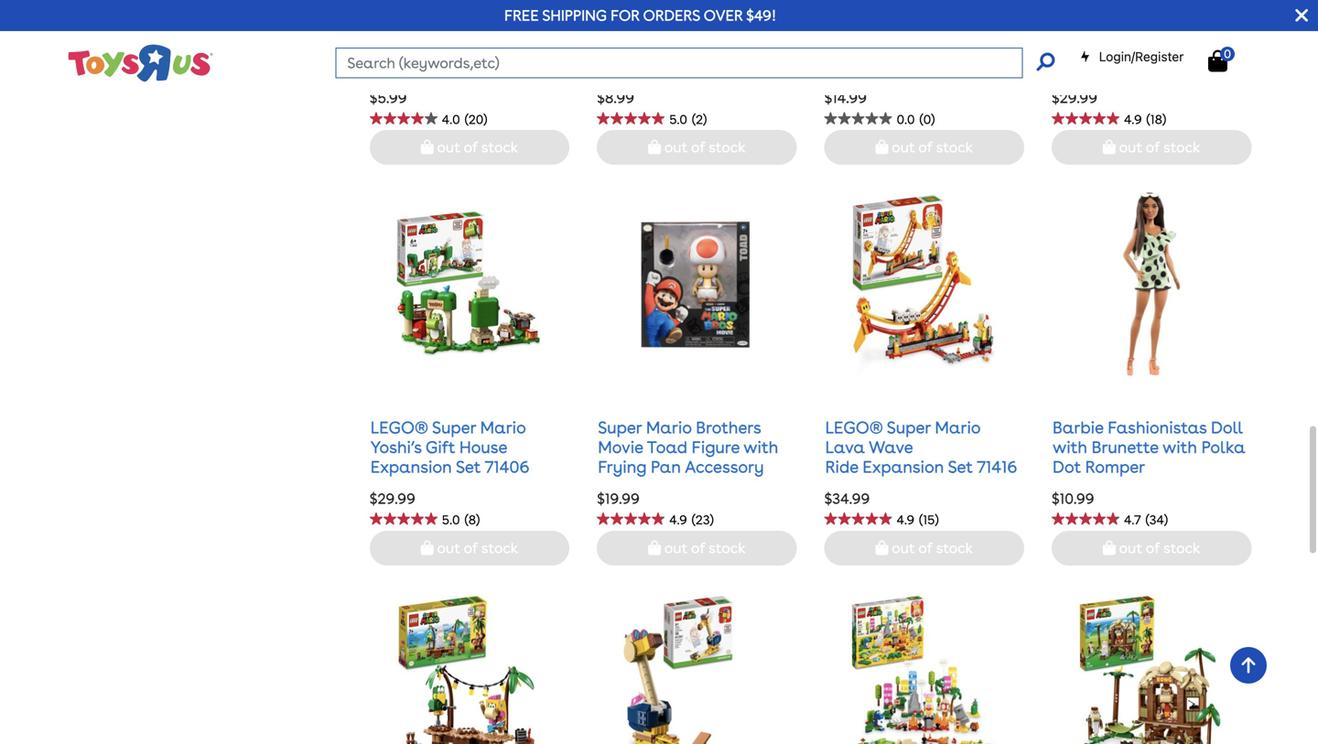 Task type: describe. For each thing, give the bounding box(es) containing it.
5.0 (2)
[[669, 112, 707, 127]]

with inside 'super mario brothers movie toad figure with frying pan accessory'
[[744, 437, 778, 457]]

lego® for character
[[371, 17, 428, 37]]

of for lego® super mario yoshi's gift house expansion set 71406 building set, 246 pieces
[[464, 539, 478, 557]]

lego® super mario lava wave ride expansion set 71416 building set, 218 pieces image
[[849, 192, 1000, 376]]

$49!
[[746, 6, 776, 24]]

lego® super mario yoshi's gift house expansion set 71406 building set, 246 pieces $29.99
[[370, 418, 552, 508]]

lego® super mario character packs – series 6 71413 building set, 52 pieces $5.99
[[370, 17, 562, 107]]

0.0 (0)
[[897, 112, 935, 127]]

out for ridley jones collectible plush - ridley
[[664, 138, 688, 156]]

shopping bag image for lego® super mario yoshi's gift house expansion set 71406 building set, 246 pieces
[[421, 540, 434, 555]]

2 with from the left
[[1053, 437, 1087, 457]]

(23)
[[692, 512, 714, 528]]

barbie fashionistas doll with brunette with polka dot romper
[[1053, 418, 1246, 477]]

4.7 (34)
[[1124, 512, 1168, 528]]

1 horizontal spatial $29.99
[[1052, 89, 1097, 107]]

free shipping for orders over $49!
[[504, 6, 776, 24]]

0 link
[[1208, 47, 1246, 73]]

shopping bag image for ridley jones collectible plush - ridley
[[648, 139, 661, 154]]

out down 4.9 (18)
[[1119, 138, 1142, 156]]

login/register
[[1099, 49, 1184, 64]]

fashionistas
[[1108, 418, 1207, 437]]

romper
[[1085, 457, 1145, 477]]

(8)
[[465, 512, 480, 528]]

stock for barbie fashionistas doll with brunette with polka dot romper
[[1163, 539, 1200, 557]]

set, for expansion
[[438, 477, 466, 497]]

mario for lego® super mario character packs – series 6 71413 building set, 52 pieces
[[480, 17, 526, 37]]

(34)
[[1146, 512, 1168, 528]]

0
[[1224, 47, 1231, 61]]

doll
[[1211, 418, 1243, 437]]

4.0 (20)
[[442, 112, 487, 127]]

1 horizontal spatial ridley
[[654, 37, 703, 56]]

character
[[371, 37, 452, 56]]

4.9 (23)
[[669, 512, 714, 528]]

super mario brothers movie toad figure with frying pan accessory image
[[622, 192, 772, 376]]

5.0 for ridley jones collectible plush - ridley
[[669, 112, 687, 127]]

hasbro
[[1053, 17, 1110, 37]]

stock for ridley jones collectible plush - ridley
[[709, 138, 746, 156]]

mario inside 'super mario brothers movie toad figure with frying pan accessory'
[[646, 418, 692, 437]]

lego® super mario character packs – series 6 71413 building set, 52 pieces link
[[371, 17, 562, 96]]

lego® super mario yoshi's gift house expansion set 71406 building set, 246 pieces image
[[394, 192, 545, 376]]

jones
[[650, 17, 694, 37]]

4.9 for lego® super mario lava wave ride expansion set 71416 building set, 218 pieces
[[897, 512, 915, 528]]

over
[[704, 6, 743, 24]]

building for character
[[428, 56, 491, 76]]

$19.99
[[597, 490, 640, 508]]

three cheers for girlsmini fridge lip gloss set
[[825, 17, 973, 76]]

lego® super mario lava wave ride expansion set 71416 building set, 218 pieces $34.99
[[824, 418, 1017, 508]]

figure
[[692, 437, 740, 457]]

71406
[[485, 457, 529, 477]]

set for fridge
[[872, 56, 897, 76]]

wave
[[869, 437, 913, 457]]

cheers
[[873, 17, 927, 37]]

$29.99 inside "lego® super mario yoshi's gift house expansion set 71406 building set, 246 pieces $29.99"
[[370, 490, 415, 508]]

pieces inside the lego® super mario lava wave ride expansion set 71416 building set, 218 pieces $34.99
[[954, 477, 1002, 497]]

yoshi's
[[371, 437, 422, 457]]

lego® super mario creativity toolbox maker set 71418 building set, 588 pieces image
[[849, 593, 1000, 744]]

pan
[[651, 457, 681, 477]]

out of stock button for barbie fashionistas doll with brunette with polka dot romper
[[1052, 531, 1252, 565]]

fridge
[[898, 37, 946, 56]]

$34.99
[[824, 490, 870, 508]]

building inside the lego® super mario lava wave ride expansion set 71416 building set, 218 pieces $34.99
[[825, 477, 888, 497]]

expansion
[[371, 457, 452, 477]]

collectible
[[698, 17, 784, 37]]

set inside the lego® super mario lava wave ride expansion set 71416 building set, 218 pieces $34.99
[[948, 457, 973, 477]]

6
[[371, 56, 380, 76]]

gift
[[426, 437, 455, 457]]

of for barbie fashionistas doll with brunette with polka dot romper
[[1146, 539, 1160, 557]]

of for lego® super mario character packs – series 6 71413 building set, 52 pieces
[[464, 138, 478, 156]]

pieces for 71413
[[371, 76, 419, 96]]

dot
[[1053, 457, 1081, 477]]

mario inside hasbro game of life super mario
[[1101, 37, 1147, 56]]

set for gift
[[456, 457, 481, 477]]

ridley jones collectible plush - ridley link
[[598, 17, 784, 56]]

out of stock button down (0)
[[824, 130, 1024, 165]]

super inside hasbro game of life super mario
[[1053, 37, 1097, 56]]

accessory
[[685, 457, 764, 477]]

building for yoshi's
[[371, 477, 434, 497]]

–
[[505, 37, 512, 56]]

life
[[1189, 17, 1216, 37]]

barbie fashionistas doll with brunette with polka dot romper image
[[1076, 192, 1227, 376]]

out of stock for super mario brothers movie toad figure with frying pan accessory
[[661, 539, 746, 557]]

out for lego® super mario yoshi's gift house expansion set 71406 building set, 246 pieces
[[437, 539, 460, 557]]

packs
[[456, 37, 501, 56]]

three cheers for girlsmini fridge lip gloss set link
[[825, 17, 973, 76]]

stock for super mario brothers movie toad figure with frying pan accessory
[[709, 539, 746, 557]]

login/register button
[[1080, 48, 1184, 66]]

out of stock for lego® super mario character packs – series 6 71413 building set, 52 pieces
[[434, 138, 518, 156]]

mario for lego® super mario lava wave ride expansion set 71416 building set, 218 pieces
[[935, 418, 981, 437]]

52
[[528, 56, 547, 76]]

orders
[[643, 6, 700, 24]]

218
[[925, 477, 950, 497]]

71413
[[385, 56, 424, 76]]

out down 0.0
[[892, 138, 915, 156]]

(20)
[[465, 112, 487, 127]]

girlsmini
[[825, 37, 894, 56]]

of for lego® super mario lava wave ride expansion set 71416 building set, 218 pieces
[[918, 539, 933, 557]]

shopping bag image inside 0 link
[[1208, 50, 1228, 72]]

series
[[516, 37, 562, 56]]

shopping bag image for super mario brothers movie toad figure with frying pan accessory
[[648, 540, 661, 555]]

of down (18)
[[1146, 138, 1160, 156]]

super mario brothers movie toad figure with frying pan accessory
[[598, 418, 778, 477]]



Task type: vqa. For each thing, say whether or not it's contained in the screenshot.


Task type: locate. For each thing, give the bounding box(es) containing it.
$29.99
[[1052, 89, 1097, 107], [370, 490, 415, 508]]

1 horizontal spatial with
[[1053, 437, 1087, 457]]

4.9
[[1124, 112, 1142, 127], [669, 512, 687, 528], [897, 512, 915, 528]]

game
[[1113, 17, 1161, 37]]

of down (2)
[[691, 138, 705, 156]]

out of stock button down (8)
[[370, 531, 570, 565]]

for
[[611, 6, 640, 24]]

hasbro game of life super mario
[[1053, 17, 1216, 56]]

(0)
[[920, 112, 935, 127]]

shopping bag image
[[1103, 139, 1116, 154], [421, 540, 434, 555], [648, 540, 661, 555]]

71416
[[977, 457, 1017, 477]]

free
[[504, 6, 539, 24]]

ride expansion
[[825, 457, 944, 477]]

pieces inside "lego® super mario yoshi's gift house expansion set 71406 building set, 246 pieces $29.99"
[[504, 477, 552, 497]]

out for lego® super mario lava wave ride expansion set 71416 building set, 218 pieces
[[892, 539, 915, 557]]

set,
[[495, 56, 524, 76], [438, 477, 466, 497], [892, 477, 921, 497]]

lego® inside "lego® super mario yoshi's gift house expansion set 71406 building set, 246 pieces $29.99"
[[371, 418, 428, 437]]

pieces down 71416
[[954, 477, 1002, 497]]

super for lego® super mario character packs – series 6 71413 building set, 52 pieces
[[432, 17, 476, 37]]

mario up – at left top
[[480, 17, 526, 37]]

lego® super mario lava wave ride expansion set 71416 building set, 218 pieces link
[[825, 418, 1017, 497]]

$8.99
[[597, 89, 634, 107]]

out of stock button down "(15)"
[[824, 531, 1024, 565]]

0 horizontal spatial with
[[744, 437, 778, 457]]

out of stock button for lego® super mario lava wave ride expansion set 71416 building set, 218 pieces
[[824, 531, 1024, 565]]

3 with from the left
[[1162, 437, 1197, 457]]

5.0 left (2)
[[669, 112, 687, 127]]

for
[[931, 17, 955, 37]]

lego® super mario dixie kong's jungle jam expansion set 71421 building set, 174 pieces image
[[394, 593, 545, 744]]

super up packs
[[432, 17, 476, 37]]

1 horizontal spatial pieces
[[504, 477, 552, 497]]

2 horizontal spatial set,
[[892, 477, 921, 497]]

out of stock down (34)
[[1116, 539, 1200, 557]]

4.0
[[442, 112, 460, 127]]

out of stock down (0)
[[888, 138, 973, 156]]

building inside "lego® super mario yoshi's gift house expansion set 71406 building set, 246 pieces $29.99"
[[371, 477, 434, 497]]

out down 4.9 (23)
[[664, 539, 688, 557]]

with
[[744, 437, 778, 457], [1053, 437, 1087, 457], [1162, 437, 1197, 457]]

stock for lego® super mario yoshi's gift house expansion set 71406 building set, 246 pieces
[[481, 539, 518, 557]]

building inside the 'lego® super mario character packs – series 6 71413 building set, 52 pieces $5.99'
[[428, 56, 491, 76]]

out of stock button for super mario brothers movie toad figure with frying pan accessory
[[597, 531, 797, 565]]

2 horizontal spatial with
[[1162, 437, 1197, 457]]

out of stock button down 4.0 (20)
[[370, 130, 570, 165]]

(2)
[[692, 112, 707, 127]]

0 horizontal spatial $29.99
[[370, 490, 415, 508]]

pieces
[[371, 76, 419, 96], [504, 477, 552, 497], [954, 477, 1002, 497]]

mario up house
[[480, 418, 526, 437]]

4.9 left (23)
[[669, 512, 687, 528]]

out of stock down (20) on the left
[[434, 138, 518, 156]]

set, down ride expansion
[[892, 477, 921, 497]]

1 horizontal spatial set
[[872, 56, 897, 76]]

out of stock button for lego® super mario yoshi's gift house expansion set 71406 building set, 246 pieces
[[370, 531, 570, 565]]

(15)
[[919, 512, 939, 528]]

hasbro game of life super mario link
[[1053, 17, 1216, 56]]

super down 'hasbro'
[[1053, 37, 1097, 56]]

mario for lego® super mario yoshi's gift house expansion set 71406 building set, 246 pieces
[[480, 418, 526, 437]]

$10.99
[[1052, 490, 1094, 508]]

ridley down jones on the top
[[654, 37, 703, 56]]

5.0 left (8)
[[442, 512, 460, 528]]

set inside three cheers for girlsmini fridge lip gloss set
[[872, 56, 897, 76]]

None search field
[[335, 48, 1055, 78]]

three
[[825, 17, 869, 37]]

barbie
[[1053, 418, 1104, 437]]

super up movie on the left bottom
[[598, 418, 642, 437]]

4.7
[[1124, 512, 1141, 528]]

0 vertical spatial $29.99
[[1052, 89, 1097, 107]]

1 vertical spatial 5.0
[[442, 512, 460, 528]]

with down fashionistas
[[1162, 437, 1197, 457]]

of
[[1165, 17, 1184, 37]]

lego® inside the 'lego® super mario character packs – series 6 71413 building set, 52 pieces $5.99'
[[371, 17, 428, 37]]

set inside "lego® super mario yoshi's gift house expansion set 71406 building set, 246 pieces $29.99"
[[456, 457, 481, 477]]

super for lego® super mario lava wave ride expansion set 71416 building set, 218 pieces
[[887, 418, 931, 437]]

of down (8)
[[464, 539, 478, 557]]

lego® for lava
[[825, 418, 883, 437]]

shopping bag image for barbie fashionistas doll with brunette with polka dot romper
[[1103, 540, 1116, 555]]

close button image
[[1295, 5, 1308, 26]]

ridley jones collectible plush - ridley
[[598, 17, 784, 56]]

(18)
[[1147, 112, 1166, 127]]

out down 5.0 (2) at the top of the page
[[664, 138, 688, 156]]

building
[[428, 56, 491, 76], [371, 477, 434, 497], [825, 477, 888, 497]]

$29.99 down login/register button
[[1052, 89, 1097, 107]]

$14.99
[[824, 89, 867, 107]]

4.9 for super mario brothers movie toad figure with frying pan accessory
[[669, 512, 687, 528]]

out of stock for ridley jones collectible plush - ridley
[[661, 138, 746, 156]]

out down 5.0 (8)
[[437, 539, 460, 557]]

shopping bag image
[[1208, 50, 1228, 72], [421, 139, 434, 154], [648, 139, 661, 154], [876, 139, 888, 154], [876, 540, 888, 555], [1103, 540, 1116, 555]]

of
[[464, 138, 478, 156], [691, 138, 705, 156], [918, 138, 933, 156], [1146, 138, 1160, 156], [464, 539, 478, 557], [691, 539, 705, 557], [918, 539, 933, 557], [1146, 539, 1160, 557]]

0 vertical spatial 5.0
[[669, 112, 687, 127]]

gloss
[[825, 56, 868, 76]]

out of stock down (18)
[[1116, 138, 1200, 156]]

0 horizontal spatial pieces
[[371, 76, 419, 96]]

out down 4.9 (15)
[[892, 539, 915, 557]]

super inside the lego® super mario lava wave ride expansion set 71416 building set, 218 pieces $34.99
[[887, 418, 931, 437]]

plush
[[598, 37, 640, 56]]

pieces down 71406
[[504, 477, 552, 497]]

out
[[437, 138, 460, 156], [664, 138, 688, 156], [892, 138, 915, 156], [1119, 138, 1142, 156], [437, 539, 460, 557], [664, 539, 688, 557], [892, 539, 915, 557], [1119, 539, 1142, 557]]

mario inside the 'lego® super mario character packs – series 6 71413 building set, 52 pieces $5.99'
[[480, 17, 526, 37]]

lego® super mario donkey kong's tree house expansion set 71424 building set, 555 pieces image
[[1076, 593, 1227, 744]]

ridley
[[598, 17, 646, 37], [654, 37, 703, 56]]

polka
[[1201, 437, 1246, 457]]

out for barbie fashionistas doll with brunette with polka dot romper
[[1119, 539, 1142, 557]]

lava
[[825, 437, 865, 457]]

set down girlsmini
[[872, 56, 897, 76]]

lego®
[[371, 17, 428, 37], [371, 418, 428, 437], [825, 418, 883, 437]]

lego® inside the lego® super mario lava wave ride expansion set 71416 building set, 218 pieces $34.99
[[825, 418, 883, 437]]

Enter Keyword or Item No. search field
[[335, 48, 1023, 78]]

pieces for 71406
[[504, 477, 552, 497]]

2 horizontal spatial pieces
[[954, 477, 1002, 497]]

out of stock down (8)
[[434, 539, 518, 557]]

barbie fashionistas doll with brunette with polka dot romper link
[[1053, 418, 1246, 477]]

out for lego® super mario character packs – series 6 71413 building set, 52 pieces
[[437, 138, 460, 156]]

of down (34)
[[1146, 539, 1160, 557]]

lip
[[950, 37, 973, 56]]

out of stock button down (18)
[[1052, 130, 1252, 165]]

out of stock button for lego® super mario character packs – series 6 71413 building set, 52 pieces
[[370, 130, 570, 165]]

set down house
[[456, 457, 481, 477]]

building down packs
[[428, 56, 491, 76]]

5.0
[[669, 112, 687, 127], [442, 512, 460, 528]]

set up 218
[[948, 457, 973, 477]]

5.0 for lego® super mario yoshi's gift house expansion set 71406 building set, 246 pieces
[[442, 512, 460, 528]]

lego® up lava
[[825, 418, 883, 437]]

0 horizontal spatial set,
[[438, 477, 466, 497]]

mario inside "lego® super mario yoshi's gift house expansion set 71406 building set, 246 pieces $29.99"
[[480, 418, 526, 437]]

out of stock button
[[370, 130, 570, 165], [597, 130, 797, 165], [824, 130, 1024, 165], [1052, 130, 1252, 165], [370, 531, 570, 565], [597, 531, 797, 565], [824, 531, 1024, 565], [1052, 531, 1252, 565]]

lego® super mario conkdor's noggin bopper expansion set 71414 building set, 130 pieces image
[[622, 593, 772, 744]]

2 horizontal spatial set
[[948, 457, 973, 477]]

1 vertical spatial $29.99
[[370, 490, 415, 508]]

mario up the toad
[[646, 418, 692, 437]]

out of stock down "(15)"
[[888, 539, 973, 557]]

set, inside the 'lego® super mario character packs – series 6 71413 building set, 52 pieces $5.99'
[[495, 56, 524, 76]]

4.9 (18)
[[1124, 112, 1166, 127]]

0 vertical spatial ridley
[[598, 17, 646, 37]]

$5.99
[[370, 89, 407, 107]]

super inside the 'lego® super mario character packs – series 6 71413 building set, 52 pieces $5.99'
[[432, 17, 476, 37]]

brothers
[[696, 418, 761, 437]]

out of stock button down 4.9 (23)
[[597, 531, 797, 565]]

out of stock button down (34)
[[1052, 531, 1252, 565]]

super mario brothers movie toad figure with frying pan accessory link
[[598, 418, 778, 477]]

super for lego® super mario yoshi's gift house expansion set 71406 building set, 246 pieces
[[432, 418, 476, 437]]

5.0 (8)
[[442, 512, 480, 528]]

0 horizontal spatial set
[[456, 457, 481, 477]]

pieces inside the 'lego® super mario character packs – series 6 71413 building set, 52 pieces $5.99'
[[371, 76, 419, 96]]

lego® super mario yoshi's gift house expansion set 71406 building set, 246 pieces link
[[371, 418, 552, 497]]

-
[[644, 37, 650, 56]]

of down (0)
[[918, 138, 933, 156]]

out of stock down (23)
[[661, 539, 746, 557]]

lego® for yoshi's
[[371, 418, 428, 437]]

0 horizontal spatial shopping bag image
[[421, 540, 434, 555]]

set, inside "lego® super mario yoshi's gift house expansion set 71406 building set, 246 pieces $29.99"
[[438, 477, 466, 497]]

out down 4.0
[[437, 138, 460, 156]]

out of stock for lego® super mario yoshi's gift house expansion set 71406 building set, 246 pieces
[[434, 539, 518, 557]]

1 horizontal spatial 4.9
[[897, 512, 915, 528]]

building down "expansion"
[[371, 477, 434, 497]]

mario inside the lego® super mario lava wave ride expansion set 71416 building set, 218 pieces $34.99
[[935, 418, 981, 437]]

0 horizontal spatial 5.0
[[442, 512, 460, 528]]

out for super mario brothers movie toad figure with frying pan accessory
[[664, 539, 688, 557]]

of for ridley jones collectible plush - ridley
[[691, 138, 705, 156]]

lego® up yoshi's
[[371, 418, 428, 437]]

0 horizontal spatial 4.9
[[669, 512, 687, 528]]

super up wave
[[887, 418, 931, 437]]

set, down – at left top
[[495, 56, 524, 76]]

movie
[[598, 437, 643, 457]]

of down (23)
[[691, 539, 705, 557]]

set, for series
[[495, 56, 524, 76]]

4.9 left "(15)"
[[897, 512, 915, 528]]

1 with from the left
[[744, 437, 778, 457]]

0 horizontal spatial ridley
[[598, 17, 646, 37]]

out of stock for lego® super mario lava wave ride expansion set 71416 building set, 218 pieces
[[888, 539, 973, 557]]

toys r us image
[[66, 42, 213, 84]]

out of stock button for ridley jones collectible plush - ridley
[[597, 130, 797, 165]]

of down "(15)"
[[918, 539, 933, 557]]

2 horizontal spatial 4.9
[[1124, 112, 1142, 127]]

1 horizontal spatial shopping bag image
[[648, 540, 661, 555]]

out down 4.7
[[1119, 539, 1142, 557]]

4.9 (15)
[[897, 512, 939, 528]]

with up dot
[[1053, 437, 1087, 457]]

frying
[[598, 457, 647, 477]]

1 horizontal spatial 5.0
[[669, 112, 687, 127]]

mario up 71416
[[935, 418, 981, 437]]

super up 'gift'
[[432, 418, 476, 437]]

toad
[[647, 437, 687, 457]]

mario down game
[[1101, 37, 1147, 56]]

super inside "lego® super mario yoshi's gift house expansion set 71406 building set, 246 pieces $29.99"
[[432, 418, 476, 437]]

ridley up plush at the top left of the page
[[598, 17, 646, 37]]

out of stock down (2)
[[661, 138, 746, 156]]

with down brothers
[[744, 437, 778, 457]]

pieces down 71413
[[371, 76, 419, 96]]

stock for lego® super mario character packs – series 6 71413 building set, 52 pieces
[[481, 138, 518, 156]]

building down ride expansion
[[825, 477, 888, 497]]

shipping
[[542, 6, 607, 24]]

brunette
[[1092, 437, 1159, 457]]

out of stock button down (2)
[[597, 130, 797, 165]]

1 horizontal spatial set,
[[495, 56, 524, 76]]

free shipping for orders over $49! link
[[504, 6, 776, 24]]

1 vertical spatial ridley
[[654, 37, 703, 56]]

2 horizontal spatial shopping bag image
[[1103, 139, 1116, 154]]

246
[[470, 477, 500, 497]]

set, left '246' in the bottom of the page
[[438, 477, 466, 497]]

house
[[459, 437, 507, 457]]

lego® up the character
[[371, 17, 428, 37]]

4.9 left (18)
[[1124, 112, 1142, 127]]

set, inside the lego® super mario lava wave ride expansion set 71416 building set, 218 pieces $34.99
[[892, 477, 921, 497]]

super inside 'super mario brothers movie toad figure with frying pan accessory'
[[598, 418, 642, 437]]

out of stock for barbie fashionistas doll with brunette with polka dot romper
[[1116, 539, 1200, 557]]

of for super mario brothers movie toad figure with frying pan accessory
[[691, 539, 705, 557]]

shopping bag image for lego® super mario lava wave ride expansion set 71416 building set, 218 pieces
[[876, 540, 888, 555]]

shopping bag image for lego® super mario character packs – series 6 71413 building set, 52 pieces
[[421, 139, 434, 154]]

mario
[[480, 17, 526, 37], [1101, 37, 1147, 56], [480, 418, 526, 437], [646, 418, 692, 437], [935, 418, 981, 437]]

$29.99 down "expansion"
[[370, 490, 415, 508]]

stock for lego® super mario lava wave ride expansion set 71416 building set, 218 pieces
[[936, 539, 973, 557]]

0.0
[[897, 112, 915, 127]]

of down (20) on the left
[[464, 138, 478, 156]]

set
[[872, 56, 897, 76], [456, 457, 481, 477], [948, 457, 973, 477]]



